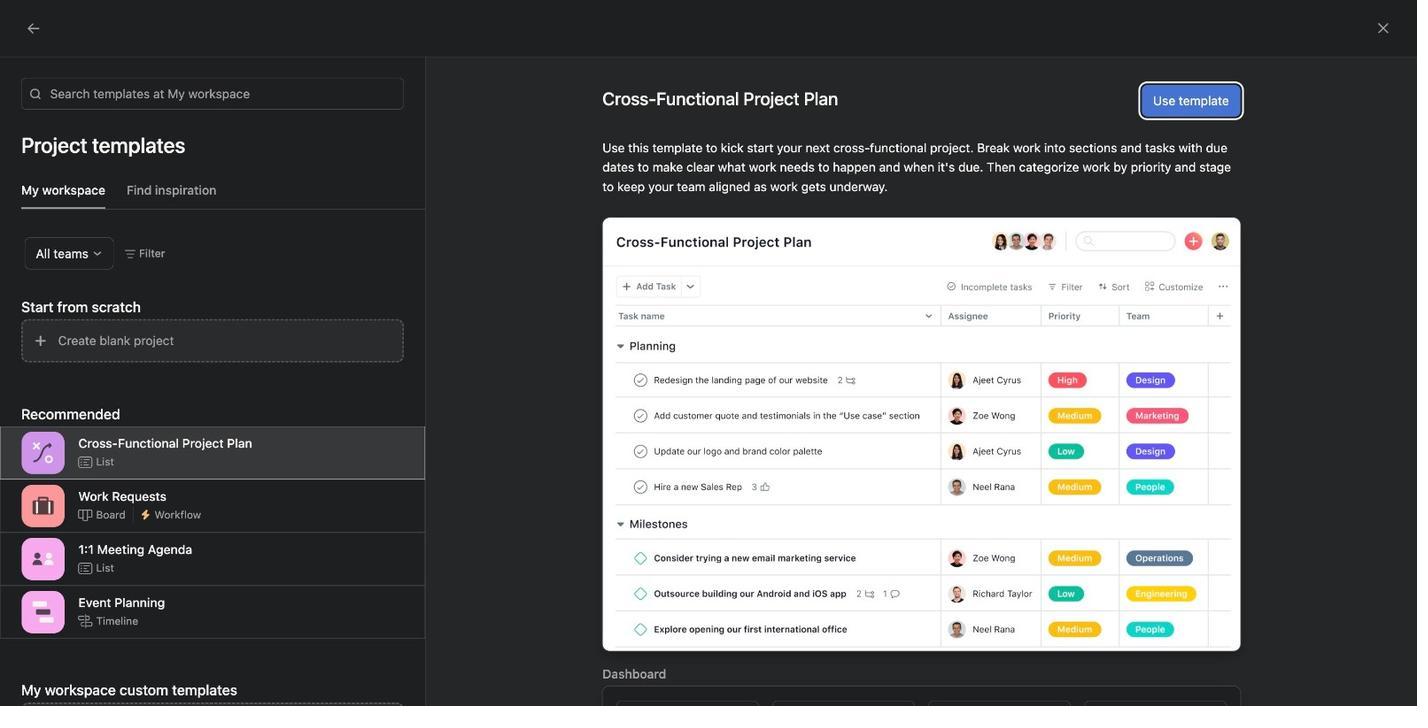 Task type: locate. For each thing, give the bounding box(es) containing it.
go back image
[[27, 21, 41, 35]]

hide sidebar image
[[23, 14, 37, 28]]

1:1 meeting agenda image
[[32, 549, 54, 570]]

work requests image
[[32, 496, 54, 517]]

tab list
[[21, 181, 425, 210]]

insights element
[[0, 160, 213, 281]]



Task type: describe. For each thing, give the bounding box(es) containing it.
global element
[[0, 43, 213, 149]]

close image
[[1377, 21, 1391, 35]]

event planning image
[[32, 602, 54, 623]]

projects element
[[0, 281, 213, 373]]

Search templates at My workspace text field
[[21, 78, 404, 110]]

cross-functional project plan image
[[32, 443, 54, 464]]



Task type: vqa. For each thing, say whether or not it's contained in the screenshot.
Go back icon
yes



